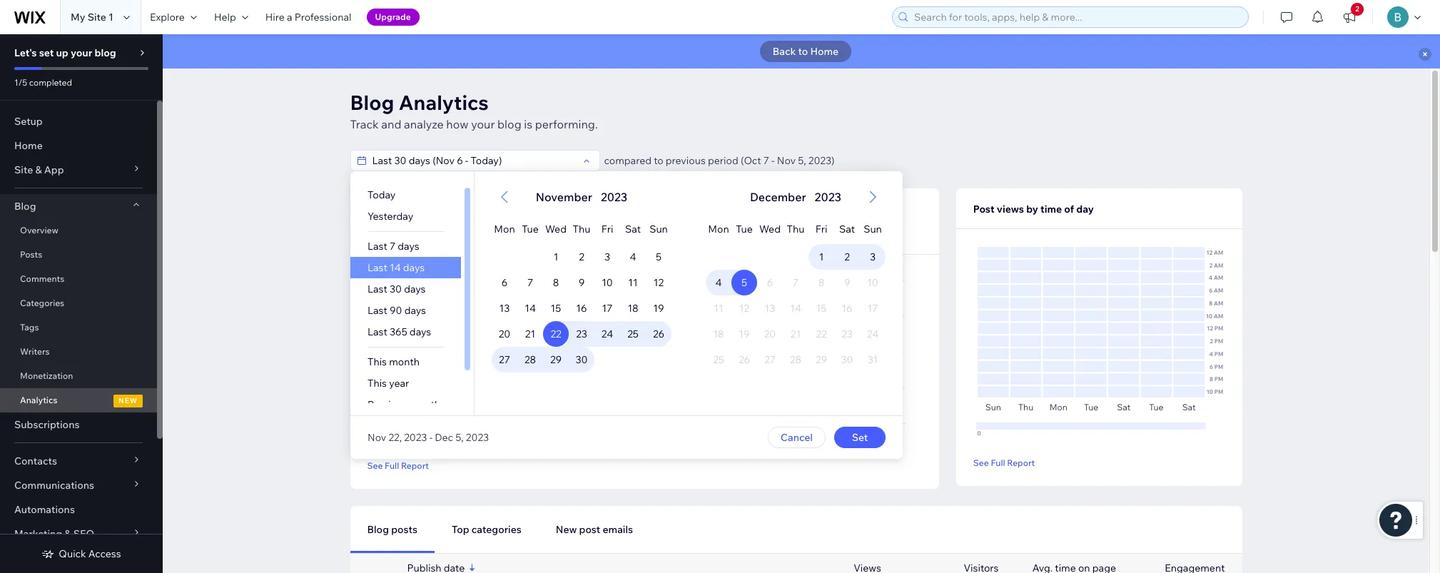 Task type: describe. For each thing, give the bounding box(es) containing it.
is
[[524, 117, 533, 131]]

see for see full report button to the left
[[367, 460, 383, 471]]

15
[[550, 302, 561, 315]]

hire
[[265, 11, 285, 24]]

(oct
[[741, 154, 761, 167]]

24
[[601, 328, 613, 341]]

18
[[627, 302, 638, 315]]

time
[[1041, 203, 1062, 216]]

communications
[[14, 479, 94, 492]]

row containing 20
[[492, 321, 671, 347]]

period
[[708, 154, 739, 167]]

0 horizontal spatial 4
[[630, 251, 636, 263]]

cancel button
[[768, 427, 826, 448]]

1/5
[[14, 77, 27, 88]]

new for emails
[[556, 523, 577, 536]]

0 for post views 0
[[367, 220, 375, 236]]

set
[[852, 431, 868, 444]]

day
[[1077, 203, 1094, 216]]

november
[[536, 190, 592, 204]]

let's
[[14, 46, 37, 59]]

1 vertical spatial -
[[429, 431, 432, 444]]

last 365 days
[[367, 326, 431, 338]]

marketing & seo button
[[0, 522, 157, 546]]

subscriptions
[[14, 418, 80, 431]]

wednesday, november 22, 2023 cell
[[543, 321, 569, 347]]

1 vertical spatial nov
[[367, 431, 386, 444]]

7 inside row
[[527, 276, 533, 289]]

automations
[[14, 503, 75, 516]]

nov 22, 2023 - dec 5, 2023
[[367, 431, 489, 444]]

2023 right dec
[[466, 431, 489, 444]]

back to home alert
[[163, 34, 1441, 69]]

sat for 4
[[839, 223, 855, 236]]

2 row group from the left
[[689, 244, 903, 415]]

full for see full report button to the left
[[385, 460, 399, 471]]

0 vertical spatial site
[[88, 11, 106, 24]]

1 horizontal spatial nov
[[777, 154, 796, 167]]

blog inside blog "popup button"
[[14, 200, 36, 213]]

Search for tools, apps, help & more... field
[[910, 7, 1244, 27]]

hire a professional link
[[257, 0, 360, 34]]

today
[[367, 188, 395, 201]]

a
[[287, 11, 292, 24]]

set
[[39, 46, 54, 59]]

professional
[[295, 11, 352, 24]]

full for see full report button to the right
[[991, 457, 1006, 468]]

to for compared
[[654, 154, 664, 167]]

engagement 0
[[706, 206, 766, 236]]

0 horizontal spatial 1
[[109, 11, 113, 24]]

quick
[[59, 548, 86, 560]]

site inside dropdown button
[[14, 163, 33, 176]]

new
[[119, 396, 138, 405]]

compared to previous period (oct 7 - nov 5, 2023)
[[604, 154, 835, 167]]

quick access
[[59, 548, 121, 560]]

your inside blog analytics track and analyze how your blog is performing.
[[471, 117, 495, 131]]

new subscribers 0
[[593, 206, 671, 236]]

last for last 30 days
[[367, 283, 387, 296]]

explore
[[150, 11, 185, 24]]

days for last 14 days
[[403, 261, 424, 274]]

this year
[[367, 377, 409, 390]]

comments
[[20, 273, 64, 284]]

2023 up new subscribers 0
[[601, 190, 627, 204]]

comments link
[[0, 267, 157, 291]]

sun for 4
[[864, 223, 882, 236]]

communications button
[[0, 473, 157, 498]]

0 horizontal spatial report
[[401, 460, 429, 471]]

writers
[[20, 346, 50, 357]]

1 horizontal spatial 5,
[[798, 154, 806, 167]]

days for last 365 days
[[409, 326, 431, 338]]

22
[[550, 328, 561, 341]]

overview
[[20, 225, 58, 236]]

alert containing december
[[746, 188, 846, 206]]

blog posts button
[[350, 506, 435, 553]]

365
[[389, 326, 407, 338]]

writers link
[[0, 340, 157, 364]]

2 for 4
[[844, 251, 850, 263]]

0 horizontal spatial 5
[[656, 251, 661, 263]]

subscribers
[[616, 206, 671, 218]]

last for last 7 days
[[367, 240, 387, 253]]

25
[[627, 328, 638, 341]]

30 inside row
[[575, 353, 588, 366]]

tags
[[20, 322, 39, 333]]

marketing
[[14, 528, 62, 540]]

blog for posts
[[367, 523, 389, 536]]

sidebar element
[[0, 34, 163, 573]]

visitors button
[[463, 188, 576, 254]]

5 inside tuesday, december 5, 2023 'cell'
[[741, 276, 747, 289]]

last 90 days
[[367, 304, 426, 317]]

top categories button
[[435, 506, 539, 553]]

blog inside blog analytics track and analyze how your blog is performing.
[[498, 117, 522, 131]]

2 for 6
[[579, 251, 584, 263]]

access
[[88, 548, 121, 560]]

1 vertical spatial 14
[[524, 302, 536, 315]]

days for last 7 days
[[397, 240, 419, 253]]

0 horizontal spatial 14
[[389, 261, 401, 274]]

list box containing today
[[350, 184, 474, 415]]

2 button
[[1334, 0, 1366, 34]]

blog for analytics
[[350, 90, 394, 115]]

tue for 4
[[736, 223, 753, 236]]

1 for 4
[[819, 251, 824, 263]]

wed for 4
[[759, 223, 781, 236]]

tuesday, december 5, 2023 cell
[[731, 270, 757, 296]]

performing.
[[535, 117, 598, 131]]

& for marketing
[[64, 528, 71, 540]]

see full report for see full report button to the left
[[367, 460, 429, 471]]

subscriptions link
[[0, 413, 157, 437]]

top
[[452, 523, 469, 536]]

my site 1
[[71, 11, 113, 24]]

1 horizontal spatial report
[[1008, 457, 1035, 468]]

views for by
[[997, 203, 1024, 216]]

december
[[750, 190, 806, 204]]

to for back
[[799, 45, 808, 58]]

back to home button
[[760, 41, 852, 62]]

post for by
[[974, 203, 995, 216]]

setup
[[14, 115, 43, 128]]

16
[[576, 302, 587, 315]]

previous
[[666, 154, 706, 167]]

post for 0
[[367, 206, 388, 218]]

row containing 27
[[492, 347, 671, 373]]

help button
[[206, 0, 257, 34]]

setup link
[[0, 109, 157, 133]]

1/5 completed
[[14, 77, 72, 88]]

fri for 6
[[601, 223, 613, 236]]

wed for 6
[[545, 223, 566, 236]]

11
[[628, 276, 638, 289]]

analytics inside sidebar element
[[20, 395, 57, 405]]

my
[[71, 11, 85, 24]]

post
[[579, 523, 601, 536]]

see full report for see full report button to the right
[[974, 457, 1035, 468]]

3 for 4
[[870, 251, 876, 263]]

home inside button
[[811, 45, 839, 58]]

emails
[[603, 523, 633, 536]]

blog button
[[0, 194, 157, 218]]

days for last 90 days
[[404, 304, 426, 317]]

of
[[1065, 203, 1075, 216]]

20
[[498, 328, 510, 341]]

upgrade
[[375, 11, 411, 22]]



Task type: vqa. For each thing, say whether or not it's contained in the screenshot.
the top Blog
yes



Task type: locate. For each thing, give the bounding box(es) containing it.
to left previous
[[654, 154, 664, 167]]

this for this month
[[367, 356, 387, 368]]

14 up last 30 days
[[389, 261, 401, 274]]

analytics up how
[[399, 90, 489, 115]]

90
[[389, 304, 402, 317]]

0 horizontal spatial full
[[385, 460, 399, 471]]

5, right dec
[[455, 431, 463, 444]]

- left dec
[[429, 431, 432, 444]]

this for this year
[[367, 377, 387, 390]]

1 horizontal spatial your
[[471, 117, 495, 131]]

1 horizontal spatial sat
[[839, 223, 855, 236]]

12
[[653, 276, 664, 289]]

5,
[[798, 154, 806, 167], [455, 431, 463, 444]]

let's set up your blog
[[14, 46, 116, 59]]

2023
[[601, 190, 627, 204], [815, 190, 841, 204], [404, 431, 427, 444], [466, 431, 489, 444]]

1 horizontal spatial thu
[[787, 223, 805, 236]]

last down last 14 days
[[367, 283, 387, 296]]

contacts button
[[0, 449, 157, 473]]

days up last 30 days
[[403, 261, 424, 274]]

fri down 2023)
[[815, 223, 827, 236]]

1 horizontal spatial 2
[[844, 251, 850, 263]]

0 vertical spatial nov
[[777, 154, 796, 167]]

7 right (oct
[[764, 154, 770, 167]]

full
[[991, 457, 1006, 468], [385, 460, 399, 471]]

30 up 90
[[389, 283, 402, 296]]

0 horizontal spatial your
[[71, 46, 92, 59]]

2 horizontal spatial 0
[[706, 220, 714, 236]]

0 horizontal spatial new
[[556, 523, 577, 536]]

home inside sidebar element
[[14, 139, 43, 152]]

row group
[[474, 244, 689, 415], [689, 244, 903, 415]]

views for 0
[[391, 206, 417, 218]]

1 this from the top
[[367, 356, 387, 368]]

new
[[593, 206, 614, 218], [556, 523, 577, 536]]

1 horizontal spatial 7
[[527, 276, 533, 289]]

post views 0
[[367, 206, 417, 236]]

0 horizontal spatial -
[[429, 431, 432, 444]]

quick access button
[[42, 548, 121, 560]]

blog left is
[[498, 117, 522, 131]]

1 horizontal spatial sun
[[864, 223, 882, 236]]

mon tue wed thu down engagement on the top of the page
[[708, 223, 805, 236]]

blog inside sidebar element
[[95, 46, 116, 59]]

blog up track
[[350, 90, 394, 115]]

last for last 90 days
[[367, 304, 387, 317]]

analyze
[[404, 117, 444, 131]]

0 vertical spatial month
[[389, 356, 419, 368]]

blog
[[95, 46, 116, 59], [498, 117, 522, 131]]

views left by
[[997, 203, 1024, 216]]

site right my
[[88, 11, 106, 24]]

last left 365
[[367, 326, 387, 338]]

posts link
[[0, 243, 157, 267]]

1 horizontal spatial -
[[772, 154, 775, 167]]

back
[[773, 45, 796, 58]]

13
[[499, 302, 510, 315]]

8
[[553, 276, 559, 289]]

0 vertical spatial 7
[[764, 154, 770, 167]]

new for 0
[[593, 206, 614, 218]]

mon tue wed thu down november
[[494, 223, 590, 236]]

1 vertical spatial 5,
[[455, 431, 463, 444]]

last down last 7 days
[[367, 261, 387, 274]]

5 last from the top
[[367, 326, 387, 338]]

& inside dropdown button
[[35, 163, 42, 176]]

thu down november
[[573, 223, 590, 236]]

row containing 13
[[492, 296, 671, 321]]

top categories
[[452, 523, 522, 536]]

1 vertical spatial your
[[471, 117, 495, 131]]

1 grid from the left
[[474, 171, 689, 415]]

1 horizontal spatial post
[[974, 203, 995, 216]]

app
[[44, 163, 64, 176]]

1 horizontal spatial wed
[[759, 223, 781, 236]]

this up this year
[[367, 356, 387, 368]]

set button
[[834, 427, 886, 448]]

0 horizontal spatial analytics
[[20, 395, 57, 405]]

1 vertical spatial 4
[[715, 276, 722, 289]]

mon for 4
[[708, 223, 729, 236]]

row
[[492, 210, 671, 244], [706, 210, 886, 244], [492, 244, 671, 270], [706, 244, 886, 270], [492, 270, 671, 296], [706, 270, 886, 296], [492, 296, 671, 321], [706, 296, 886, 321], [492, 321, 671, 347], [706, 321, 886, 347], [492, 347, 671, 373], [706, 347, 886, 373], [492, 373, 671, 398]]

1 horizontal spatial views
[[997, 203, 1024, 216]]

days up the last 90 days at the bottom of the page
[[404, 283, 425, 296]]

dec
[[435, 431, 453, 444]]

1 vertical spatial &
[[64, 528, 71, 540]]

2 mon from the left
[[708, 223, 729, 236]]

0 horizontal spatial to
[[654, 154, 664, 167]]

grid containing november
[[474, 171, 689, 415]]

blog up overview on the left top
[[14, 200, 36, 213]]

5 down engagement 0
[[741, 276, 747, 289]]

27
[[499, 353, 510, 366]]

2 last from the top
[[367, 261, 387, 274]]

1 row group from the left
[[474, 244, 689, 415]]

2 this from the top
[[367, 377, 387, 390]]

alert down 'compared'
[[531, 188, 632, 206]]

home down setup
[[14, 139, 43, 152]]

month for this month
[[389, 356, 419, 368]]

last up last 14 days
[[367, 240, 387, 253]]

30 right '29'
[[575, 353, 588, 366]]

your right how
[[471, 117, 495, 131]]

1 thu from the left
[[573, 223, 590, 236]]

analytics
[[399, 90, 489, 115], [20, 395, 57, 405]]

0 horizontal spatial see full report button
[[367, 459, 429, 472]]

days right 365
[[409, 326, 431, 338]]

alert
[[531, 188, 632, 206], [746, 188, 846, 206]]

3 0 from the left
[[706, 220, 714, 236]]

1 fri from the left
[[601, 223, 613, 236]]

last for last 14 days
[[367, 261, 387, 274]]

overview link
[[0, 218, 157, 243]]

1 vertical spatial site
[[14, 163, 33, 176]]

& inside popup button
[[64, 528, 71, 540]]

2 vertical spatial 7
[[527, 276, 533, 289]]

2 horizontal spatial 2
[[1356, 4, 1360, 14]]

0 vertical spatial blog
[[95, 46, 116, 59]]

engagement
[[706, 206, 766, 218]]

- right (oct
[[772, 154, 775, 167]]

days up last 14 days
[[397, 240, 419, 253]]

views inside post views 0
[[391, 206, 417, 218]]

1 sun from the left
[[649, 223, 668, 236]]

see for see full report button to the right
[[974, 457, 989, 468]]

1 last from the top
[[367, 240, 387, 253]]

fri up 10
[[601, 223, 613, 236]]

1 vertical spatial blog
[[14, 200, 36, 213]]

monetization link
[[0, 364, 157, 388]]

your
[[71, 46, 92, 59], [471, 117, 495, 131]]

1 wed from the left
[[545, 223, 566, 236]]

tue down engagement on the top of the page
[[736, 223, 753, 236]]

monetization
[[20, 371, 73, 381]]

previous month
[[367, 398, 440, 411]]

0 vertical spatial 14
[[389, 261, 401, 274]]

7 up last 14 days
[[389, 240, 395, 253]]

back to home
[[773, 45, 839, 58]]

0 horizontal spatial site
[[14, 163, 33, 176]]

0 horizontal spatial post
[[367, 206, 388, 218]]

0 horizontal spatial 5,
[[455, 431, 463, 444]]

None field
[[368, 151, 578, 171]]

automations link
[[0, 498, 157, 522]]

2 grid from the left
[[689, 171, 903, 415]]

grid
[[474, 171, 689, 415], [689, 171, 903, 415]]

1 vertical spatial home
[[14, 139, 43, 152]]

5 up 12
[[656, 251, 661, 263]]

2 tue from the left
[[736, 223, 753, 236]]

1 horizontal spatial mon tue wed thu
[[708, 223, 805, 236]]

2023 right 22,
[[404, 431, 427, 444]]

last 7 days
[[367, 240, 419, 253]]

post down today
[[367, 206, 388, 218]]

1 vertical spatial blog
[[498, 117, 522, 131]]

upgrade button
[[367, 9, 420, 26]]

& for site
[[35, 163, 42, 176]]

4 inside row
[[715, 276, 722, 289]]

0 vertical spatial 5,
[[798, 154, 806, 167]]

blog posts
[[367, 523, 418, 536]]

0 horizontal spatial blog
[[95, 46, 116, 59]]

grid containing december
[[689, 171, 903, 415]]

0 horizontal spatial nov
[[367, 431, 386, 444]]

last 14 days
[[367, 261, 424, 274]]

10
[[602, 276, 613, 289]]

to right the back
[[799, 45, 808, 58]]

1 horizontal spatial 14
[[524, 302, 536, 315]]

sun
[[649, 223, 668, 236], [864, 223, 882, 236]]

post views by time of day
[[974, 203, 1094, 216]]

2 horizontal spatial 7
[[764, 154, 770, 167]]

1 vertical spatial 30
[[575, 353, 588, 366]]

1 horizontal spatial home
[[811, 45, 839, 58]]

1 horizontal spatial see full report
[[974, 457, 1035, 468]]

23
[[576, 328, 587, 341]]

blog left the 'posts'
[[367, 523, 389, 536]]

analytics down the monetization
[[20, 395, 57, 405]]

1 vertical spatial to
[[654, 154, 664, 167]]

new inside new post emails button
[[556, 523, 577, 536]]

5, left 2023)
[[798, 154, 806, 167]]

this month
[[367, 356, 419, 368]]

site & app button
[[0, 158, 157, 182]]

1 horizontal spatial see full report button
[[974, 456, 1035, 469]]

site & app
[[14, 163, 64, 176]]

fri for 4
[[815, 223, 827, 236]]

mon tue wed thu
[[494, 223, 590, 236], [708, 223, 805, 236]]

2 alert from the left
[[746, 188, 846, 206]]

this left year in the bottom of the page
[[367, 377, 387, 390]]

row containing 4
[[706, 270, 886, 296]]

2 horizontal spatial 1
[[819, 251, 824, 263]]

mon down engagement on the top of the page
[[708, 223, 729, 236]]

0 horizontal spatial wed
[[545, 223, 566, 236]]

to inside back to home button
[[799, 45, 808, 58]]

4 up 11 at the left
[[630, 251, 636, 263]]

year
[[389, 377, 409, 390]]

track
[[350, 117, 379, 131]]

0 vertical spatial this
[[367, 356, 387, 368]]

days for last 30 days
[[404, 283, 425, 296]]

0 vertical spatial to
[[799, 45, 808, 58]]

list box
[[350, 184, 474, 415]]

last
[[367, 240, 387, 253], [367, 261, 387, 274], [367, 283, 387, 296], [367, 304, 387, 317], [367, 326, 387, 338]]

1 horizontal spatial tue
[[736, 223, 753, 236]]

1 sat from the left
[[625, 223, 641, 236]]

compared
[[604, 154, 652, 167]]

1 vertical spatial analytics
[[20, 395, 57, 405]]

&
[[35, 163, 42, 176], [64, 528, 71, 540]]

your right up
[[71, 46, 92, 59]]

2 wed from the left
[[759, 223, 781, 236]]

0 horizontal spatial tue
[[522, 223, 538, 236]]

0 vertical spatial your
[[71, 46, 92, 59]]

blog down the my site 1
[[95, 46, 116, 59]]

0 inside post views 0
[[367, 220, 375, 236]]

19
[[653, 302, 664, 315]]

0 vertical spatial blog
[[350, 90, 394, 115]]

0 horizontal spatial mon
[[494, 223, 515, 236]]

mon for 6
[[494, 223, 515, 236]]

views down today
[[391, 206, 417, 218]]

2 thu from the left
[[787, 223, 805, 236]]

0 horizontal spatial fri
[[601, 223, 613, 236]]

1 horizontal spatial mon
[[708, 223, 729, 236]]

how
[[446, 117, 469, 131]]

0 vertical spatial &
[[35, 163, 42, 176]]

0 horizontal spatial sun
[[649, 223, 668, 236]]

26
[[653, 328, 664, 341]]

blog inside blog posts button
[[367, 523, 389, 536]]

1 mon tue wed thu from the left
[[494, 223, 590, 236]]

thu down december
[[787, 223, 805, 236]]

1 tue from the left
[[522, 223, 538, 236]]

tue down november
[[522, 223, 538, 236]]

1 for 6
[[553, 251, 558, 263]]

wed down december
[[759, 223, 781, 236]]

nov left 22,
[[367, 431, 386, 444]]

0 vertical spatial new
[[593, 206, 614, 218]]

month up year in the bottom of the page
[[389, 356, 419, 368]]

1 horizontal spatial 4
[[715, 276, 722, 289]]

4 last from the top
[[367, 304, 387, 317]]

2 inside "button"
[[1356, 4, 1360, 14]]

1 horizontal spatial to
[[799, 45, 808, 58]]

blog inside blog analytics track and analyze how your blog is performing.
[[350, 90, 394, 115]]

analytics inside blog analytics track and analyze how your blog is performing.
[[399, 90, 489, 115]]

new post emails button
[[539, 506, 650, 553]]

report
[[1008, 457, 1035, 468], [401, 460, 429, 471]]

7 left 8
[[527, 276, 533, 289]]

1 mon from the left
[[494, 223, 515, 236]]

1 vertical spatial this
[[367, 377, 387, 390]]

last left 90
[[367, 304, 387, 317]]

4
[[630, 251, 636, 263], [715, 276, 722, 289]]

21
[[525, 328, 535, 341]]

1 alert from the left
[[531, 188, 632, 206]]

tags link
[[0, 316, 157, 340]]

visitors
[[480, 206, 516, 218]]

row containing 6
[[492, 270, 671, 296]]

2 3 from the left
[[870, 251, 876, 263]]

1 horizontal spatial 30
[[575, 353, 588, 366]]

site left app
[[14, 163, 33, 176]]

mon tue wed thu for 6
[[494, 223, 590, 236]]

1 0 from the left
[[367, 220, 375, 236]]

mon tue wed thu for 4
[[708, 223, 805, 236]]

& left seo
[[64, 528, 71, 540]]

1 horizontal spatial see
[[974, 457, 989, 468]]

0 inside new subscribers 0
[[593, 220, 601, 236]]

month up nov 22, 2023 - dec 5, 2023
[[410, 398, 440, 411]]

1 vertical spatial 5
[[741, 276, 747, 289]]

1 vertical spatial month
[[410, 398, 440, 411]]

month for previous month
[[410, 398, 440, 411]]

0 horizontal spatial 2
[[579, 251, 584, 263]]

new left the subscribers
[[593, 206, 614, 218]]

0 horizontal spatial 0
[[367, 220, 375, 236]]

last for last 365 days
[[367, 326, 387, 338]]

1 vertical spatial 7
[[389, 240, 395, 253]]

0 horizontal spatial &
[[35, 163, 42, 176]]

30
[[389, 283, 402, 296], [575, 353, 588, 366]]

2 mon tue wed thu from the left
[[708, 223, 805, 236]]

1 horizontal spatial analytics
[[399, 90, 489, 115]]

post inside post views 0
[[367, 206, 388, 218]]

2 sun from the left
[[864, 223, 882, 236]]

7 inside list box
[[389, 240, 395, 253]]

29
[[550, 353, 562, 366]]

0 vertical spatial -
[[772, 154, 775, 167]]

by
[[1027, 203, 1039, 216]]

0 vertical spatial analytics
[[399, 90, 489, 115]]

0 horizontal spatial 30
[[389, 283, 402, 296]]

14 left 15
[[524, 302, 536, 315]]

0 vertical spatial 4
[[630, 251, 636, 263]]

cancel
[[781, 431, 813, 444]]

alert containing november
[[531, 188, 632, 206]]

posts
[[391, 523, 418, 536]]

thu for 4
[[787, 223, 805, 236]]

mon down visitors on the left
[[494, 223, 515, 236]]

2023 down 2023)
[[815, 190, 841, 204]]

home right the back
[[811, 45, 839, 58]]

0 inside engagement 0
[[706, 220, 714, 236]]

nov
[[777, 154, 796, 167], [367, 431, 386, 444]]

30 inside list box
[[389, 283, 402, 296]]

sun for 6
[[649, 223, 668, 236]]

3 for 6
[[604, 251, 610, 263]]

days right 90
[[404, 304, 426, 317]]

1 horizontal spatial alert
[[746, 188, 846, 206]]

post left by
[[974, 203, 995, 216]]

0 horizontal spatial thu
[[573, 223, 590, 236]]

hire a professional
[[265, 11, 352, 24]]

nov left 2023)
[[777, 154, 796, 167]]

new left post
[[556, 523, 577, 536]]

completed
[[29, 77, 72, 88]]

2 fri from the left
[[815, 223, 827, 236]]

0 horizontal spatial see full report
[[367, 460, 429, 471]]

1 horizontal spatial 0
[[593, 220, 601, 236]]

3 last from the top
[[367, 283, 387, 296]]

tue for 6
[[522, 223, 538, 236]]

wed down november
[[545, 223, 566, 236]]

0 horizontal spatial see
[[367, 460, 383, 471]]

new inside new subscribers 0
[[593, 206, 614, 218]]

categories
[[472, 523, 522, 536]]

4 left tuesday, december 5, 2023 'cell'
[[715, 276, 722, 289]]

2 0 from the left
[[593, 220, 601, 236]]

views
[[997, 203, 1024, 216], [391, 206, 417, 218]]

& left app
[[35, 163, 42, 176]]

categories
[[20, 298, 64, 308]]

0 for new subscribers 0
[[593, 220, 601, 236]]

2 vertical spatial blog
[[367, 523, 389, 536]]

0 horizontal spatial sat
[[625, 223, 641, 236]]

1 3 from the left
[[604, 251, 610, 263]]

1 horizontal spatial new
[[593, 206, 614, 218]]

1 horizontal spatial 5
[[741, 276, 747, 289]]

alert down 2023)
[[746, 188, 846, 206]]

your inside sidebar element
[[71, 46, 92, 59]]

1 horizontal spatial 3
[[870, 251, 876, 263]]

sat for 6
[[625, 223, 641, 236]]

22,
[[388, 431, 402, 444]]

0 horizontal spatial 7
[[389, 240, 395, 253]]

1 horizontal spatial &
[[64, 528, 71, 540]]

2 sat from the left
[[839, 223, 855, 236]]

thu for 6
[[573, 223, 590, 236]]



